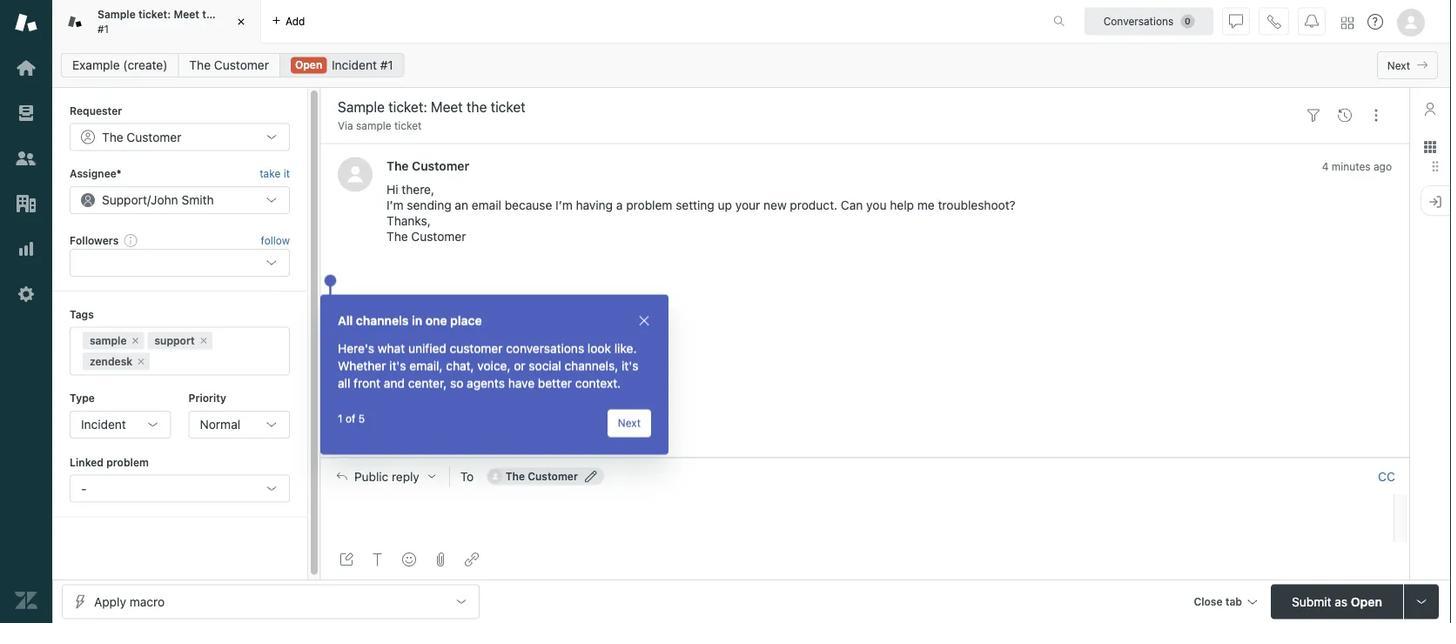 Task type: vqa. For each thing, say whether or not it's contained in the screenshot.
MINUTES
yes



Task type: locate. For each thing, give the bounding box(es) containing it.
0 vertical spatial close image
[[232, 13, 250, 30]]

example (create)
[[72, 58, 167, 72]]

apps image
[[1423, 140, 1437, 154]]

1 horizontal spatial it's
[[622, 359, 638, 373]]

the customer link down the on the top of page
[[178, 53, 280, 77]]

sample
[[97, 8, 136, 21]]

add attachment image
[[433, 553, 447, 567]]

product.
[[790, 198, 837, 212]]

customer@example.com image
[[488, 470, 502, 484]]

all
[[338, 376, 350, 391]]

1 horizontal spatial problem
[[626, 198, 672, 212]]

1 vertical spatial problem
[[106, 456, 149, 468]]

the customer link up there,
[[386, 158, 469, 173]]

0 vertical spatial the customer
[[189, 58, 269, 72]]

2 vertical spatial the customer
[[506, 471, 578, 483]]

ticket right the on the top of page
[[222, 8, 251, 21]]

1 vertical spatial close image
[[637, 314, 651, 328]]

ticket right sample
[[394, 120, 422, 132]]

troubleshoot?
[[938, 198, 1016, 212]]

conversations
[[506, 341, 584, 356]]

the down sample ticket: meet the ticket #1
[[189, 58, 211, 72]]

0 horizontal spatial it's
[[389, 359, 406, 373]]

all channels in one place
[[338, 314, 482, 328]]

it
[[283, 167, 290, 180]]

the right customer@example.com icon
[[506, 471, 525, 483]]

organizations image
[[15, 192, 37, 215]]

2 horizontal spatial the customer
[[506, 471, 578, 483]]

1 horizontal spatial the customer link
[[386, 158, 469, 173]]

i'm down "hi"
[[386, 198, 404, 212]]

so
[[450, 376, 463, 391]]

draft mode image
[[339, 553, 353, 567]]

0 horizontal spatial problem
[[106, 456, 149, 468]]

incident button
[[70, 411, 171, 439]]

1 vertical spatial ticket
[[394, 120, 422, 132]]

cc
[[1378, 469, 1395, 484]]

next button up customer context 'icon'
[[1377, 51, 1438, 79]]

sample
[[356, 120, 391, 132]]

0 vertical spatial ticket
[[222, 8, 251, 21]]

close image inside tabs tab list
[[232, 13, 250, 30]]

0 vertical spatial problem
[[626, 198, 672, 212]]

secondary element
[[52, 48, 1451, 83]]

email,
[[409, 359, 443, 373]]

customer down sending
[[411, 229, 466, 244]]

the customer down the on the top of page
[[189, 58, 269, 72]]

0 horizontal spatial i'm
[[386, 198, 404, 212]]

4 minutes ago
[[1322, 160, 1392, 172]]

get started image
[[15, 57, 37, 79]]

#1
[[97, 23, 109, 35]]

tags
[[70, 308, 94, 320]]

1 horizontal spatial open
[[1351, 595, 1382, 609]]

whether
[[338, 359, 386, 373]]

0 horizontal spatial ticket
[[222, 8, 251, 21]]

1 horizontal spatial next button
[[1377, 51, 1438, 79]]

as
[[1335, 595, 1348, 609]]

conversations button
[[1085, 7, 1213, 35]]

ticket
[[222, 8, 251, 21], [394, 120, 422, 132]]

it's
[[389, 359, 406, 373], [622, 359, 638, 373]]

1 vertical spatial open
[[1351, 595, 1382, 609]]

sample ticket: meet the ticket #1
[[97, 8, 251, 35]]

problem
[[626, 198, 672, 212], [106, 456, 149, 468]]

setting
[[676, 198, 714, 212]]

take it button
[[260, 165, 290, 183]]

the
[[189, 58, 211, 72], [386, 158, 409, 173], [386, 229, 408, 244], [506, 471, 525, 483]]

customer up there,
[[412, 158, 469, 173]]

4
[[1322, 160, 1329, 172]]

customer inside hi there, i'm sending an email because i'm having a problem setting up your new product. can you help me troubleshoot? thanks, the customer
[[411, 229, 466, 244]]

better
[[538, 376, 572, 391]]

you
[[866, 198, 887, 212]]

the customer
[[189, 58, 269, 72], [386, 158, 469, 173], [506, 471, 578, 483]]

it's up and
[[389, 359, 406, 373]]

close image
[[232, 13, 250, 30], [637, 314, 651, 328]]

views image
[[15, 102, 37, 124]]

next inside 1 of 5 next
[[618, 418, 641, 430]]

1 horizontal spatial next
[[1387, 59, 1410, 71]]

follow
[[261, 234, 290, 246]]

Subject field
[[334, 97, 1294, 118]]

tab
[[52, 0, 261, 44]]

0 vertical spatial the customer link
[[178, 53, 280, 77]]

0 horizontal spatial next
[[618, 418, 641, 430]]

edit user image
[[585, 471, 597, 483]]

0 horizontal spatial next button
[[607, 410, 651, 438]]

zendesk support image
[[15, 11, 37, 34]]

1 i'm from the left
[[386, 198, 404, 212]]

hi there, i'm sending an email because i'm having a problem setting up your new product. can you help me troubleshoot? thanks, the customer
[[386, 182, 1016, 244]]

0 horizontal spatial the customer
[[189, 58, 269, 72]]

main element
[[0, 0, 52, 623]]

look
[[587, 341, 611, 356]]

center,
[[408, 376, 447, 391]]

social
[[529, 359, 561, 373]]

type
[[70, 392, 95, 404]]

here's
[[338, 341, 374, 356]]

i'm
[[386, 198, 404, 212], [555, 198, 573, 212]]

next button down context.
[[607, 410, 651, 438]]

there,
[[402, 182, 434, 197]]

help
[[890, 198, 914, 212]]

the customer right customer@example.com icon
[[506, 471, 578, 483]]

here's what unified customer conversations look like. whether it's email, chat, voice, or social channels, it's all front and center, so agents have better context.
[[338, 341, 638, 391]]

1 of 5 next
[[338, 413, 641, 430]]

or
[[514, 359, 525, 373]]

problem right a
[[626, 198, 672, 212]]

can
[[841, 198, 863, 212]]

1 vertical spatial next button
[[607, 410, 651, 438]]

1 horizontal spatial close image
[[637, 314, 651, 328]]

events image
[[1338, 109, 1352, 122]]

open
[[295, 59, 322, 71], [1351, 595, 1382, 609]]

0 horizontal spatial close image
[[232, 13, 250, 30]]

chat,
[[446, 359, 474, 373]]

i'm left having
[[555, 198, 573, 212]]

avatar image
[[338, 157, 373, 192]]

1 vertical spatial the customer
[[386, 158, 469, 173]]

the inside hi there, i'm sending an email because i'm having a problem setting up your new product. can you help me troubleshoot? thanks, the customer
[[386, 229, 408, 244]]

customer
[[214, 58, 269, 72], [412, 158, 469, 173], [411, 229, 466, 244], [528, 471, 578, 483]]

the down thanks,
[[386, 229, 408, 244]]

problem down incident popup button
[[106, 456, 149, 468]]

it's down like. at the bottom of page
[[622, 359, 638, 373]]

2 i'm from the left
[[555, 198, 573, 212]]

problem inside hi there, i'm sending an email because i'm having a problem setting up your new product. can you help me troubleshoot? thanks, the customer
[[626, 198, 672, 212]]

via
[[338, 120, 353, 132]]

tab containing sample ticket: meet the ticket
[[52, 0, 261, 44]]

one
[[425, 314, 447, 328]]

1 horizontal spatial i'm
[[555, 198, 573, 212]]

reporting image
[[15, 238, 37, 260]]

1 it's from the left
[[389, 359, 406, 373]]

0 vertical spatial next button
[[1377, 51, 1438, 79]]

format text image
[[371, 553, 385, 567]]

front
[[354, 376, 380, 391]]

0 vertical spatial open
[[295, 59, 322, 71]]

Public reply composer text field
[[329, 495, 1388, 531]]

1 vertical spatial next
[[618, 418, 641, 430]]

the customer link
[[178, 53, 280, 77], [386, 158, 469, 173]]

like.
[[614, 341, 637, 356]]

follow button
[[261, 232, 290, 248]]

up
[[718, 198, 732, 212]]

customer down the on the top of page
[[214, 58, 269, 72]]

0 horizontal spatial open
[[295, 59, 322, 71]]

the customer up there,
[[386, 158, 469, 173]]

1 horizontal spatial the customer
[[386, 158, 469, 173]]



Task type: describe. For each thing, give the bounding box(es) containing it.
your
[[735, 198, 760, 212]]

customer inside secondary element
[[214, 58, 269, 72]]

because
[[505, 198, 552, 212]]

thanks,
[[386, 214, 431, 228]]

(create)
[[123, 58, 167, 72]]

example
[[72, 58, 120, 72]]

context.
[[575, 376, 621, 391]]

0 horizontal spatial the customer link
[[178, 53, 280, 77]]

hi
[[386, 182, 398, 197]]

conversations
[[1103, 15, 1174, 27]]

to
[[460, 469, 474, 484]]

the
[[202, 8, 219, 21]]

customers image
[[15, 147, 37, 170]]

have
[[508, 376, 535, 391]]

linked
[[70, 456, 104, 468]]

assignee*
[[70, 167, 122, 180]]

next button inside "all channels in one place" dialog
[[607, 410, 651, 438]]

normal
[[200, 417, 240, 432]]

1 horizontal spatial ticket
[[394, 120, 422, 132]]

the inside secondary element
[[189, 58, 211, 72]]

linked problem
[[70, 456, 149, 468]]

meet
[[174, 8, 199, 21]]

example (create) button
[[61, 53, 179, 77]]

zendesk products image
[[1341, 17, 1354, 29]]

submit as open
[[1292, 595, 1382, 609]]

having
[[576, 198, 613, 212]]

tabs tab list
[[52, 0, 1035, 44]]

submit
[[1292, 595, 1331, 609]]

open inside secondary element
[[295, 59, 322, 71]]

minutes
[[1332, 160, 1371, 172]]

ago
[[1374, 160, 1392, 172]]

2 it's from the left
[[622, 359, 638, 373]]

place
[[450, 314, 482, 328]]

close image inside "all channels in one place" dialog
[[637, 314, 651, 328]]

incident
[[81, 417, 126, 432]]

all channels in one place dialog
[[320, 295, 668, 455]]

the customer inside secondary element
[[189, 58, 269, 72]]

all
[[338, 314, 353, 328]]

an
[[455, 198, 468, 212]]

the up "hi"
[[386, 158, 409, 173]]

ticket:
[[138, 8, 171, 21]]

admin image
[[15, 283, 37, 306]]

customer context image
[[1423, 102, 1437, 116]]

in
[[412, 314, 422, 328]]

customer left 'edit user' image
[[528, 471, 578, 483]]

channels,
[[564, 359, 618, 373]]

get help image
[[1367, 14, 1383, 30]]

insert emojis image
[[402, 553, 416, 567]]

ticket inside sample ticket: meet the ticket #1
[[222, 8, 251, 21]]

unified
[[408, 341, 446, 356]]

sending
[[407, 198, 451, 212]]

zendesk image
[[15, 589, 37, 612]]

channels
[[356, 314, 409, 328]]

4 minutes ago text field
[[1322, 160, 1392, 172]]

take
[[260, 167, 281, 180]]

customer
[[450, 341, 503, 356]]

open link
[[279, 53, 405, 77]]

a
[[616, 198, 623, 212]]

priority
[[188, 392, 226, 404]]

cc button
[[1378, 469, 1395, 484]]

0 vertical spatial next
[[1387, 59, 1410, 71]]

of
[[346, 413, 355, 425]]

1
[[338, 413, 343, 425]]

normal button
[[188, 411, 290, 439]]

email
[[472, 198, 501, 212]]

what
[[378, 341, 405, 356]]

add link (cmd k) image
[[465, 553, 479, 567]]

voice,
[[477, 359, 511, 373]]

1 vertical spatial the customer link
[[386, 158, 469, 173]]

agents
[[467, 376, 505, 391]]

via sample ticket
[[338, 120, 422, 132]]

me
[[917, 198, 935, 212]]

5
[[358, 413, 365, 425]]

new
[[763, 198, 787, 212]]

and
[[384, 376, 405, 391]]

take it
[[260, 167, 290, 180]]



